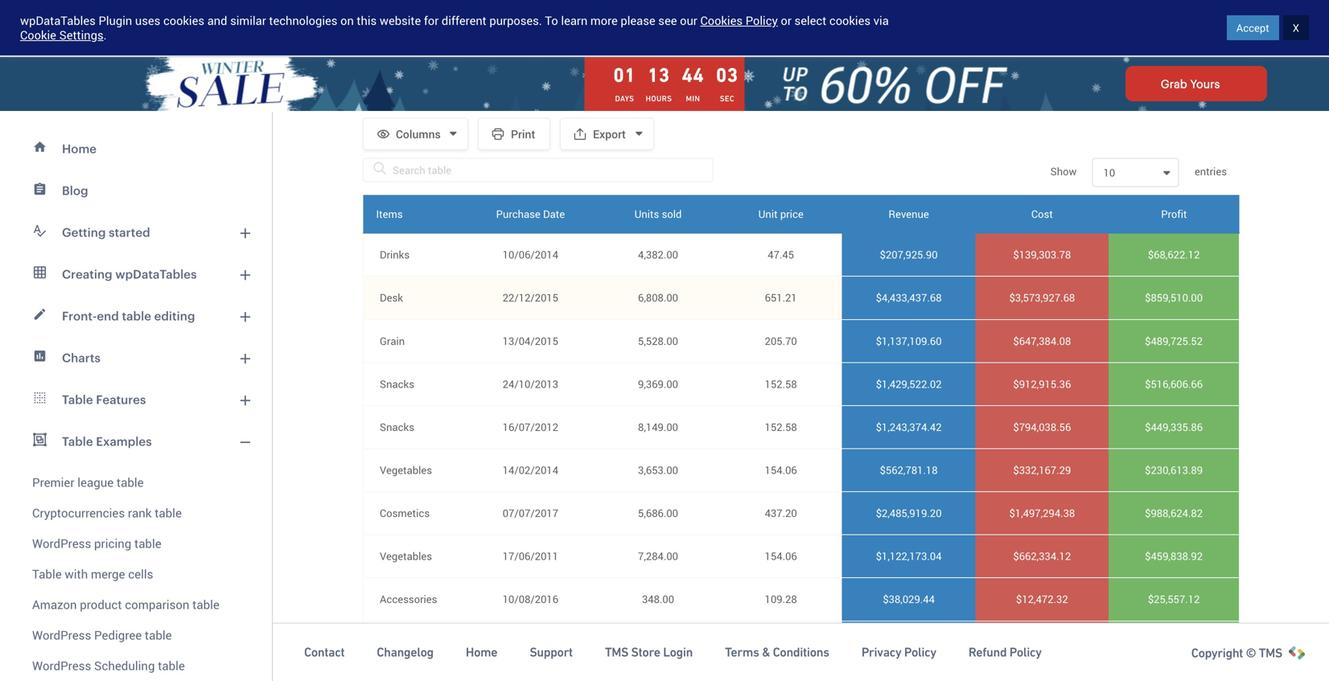 Task type: describe. For each thing, give the bounding box(es) containing it.
conditions
[[773, 646, 830, 660]]

product
[[80, 597, 122, 613]]

pedigree
[[94, 628, 142, 644]]

13/04/2015
[[503, 334, 559, 348]]

3,653.00
[[638, 463, 679, 478]]

152.58 for 1,243,374.42
[[765, 420, 798, 435]]

.
[[104, 27, 107, 43]]

0 horizontal spatial tms
[[605, 646, 629, 660]]

0 vertical spatial home
[[62, 142, 97, 156]]

47.45
[[768, 248, 795, 262]]

vegetables for 17/06/2011
[[380, 550, 432, 564]]

207,925.90
[[886, 248, 938, 262]]

accept
[[1237, 21, 1270, 35]]

pricing
[[94, 536, 131, 552]]

support link
[[530, 645, 573, 661]]

10 button
[[1104, 159, 1169, 187]]

grab yours link
[[1126, 66, 1268, 101]]

premier league table link
[[10, 463, 262, 498]]

cookies
[[701, 12, 743, 29]]

examples
[[96, 435, 152, 449]]

learn
[[561, 12, 588, 29]]

wordpress pricing table link
[[10, 529, 262, 560]]

purchase date
[[496, 207, 565, 222]]

settings
[[59, 27, 104, 43]]

Search form search field
[[339, 17, 878, 39]]

amazon product comparison table link
[[10, 590, 262, 621]]

1 vertical spatial wpdatatables
[[115, 267, 197, 281]]

price
[[781, 207, 804, 222]]

03
[[716, 64, 739, 86]]

snacks for 31/08/2013
[[380, 636, 415, 650]]

wordpress for wordpress pricing table
[[32, 536, 91, 552]]

terms
[[725, 646, 760, 660]]

desk
[[380, 291, 403, 305]]

unit price: activate to sort column ascending element
[[720, 195, 843, 234]]

unit price
[[759, 207, 804, 222]]

22/12/2015
[[503, 291, 559, 305]]

accept button
[[1228, 15, 1280, 40]]

front-end table editing link
[[10, 295, 262, 337]]

07/07/2017
[[503, 506, 559, 521]]

13
[[648, 64, 670, 86]]

wordpress pricing table
[[32, 536, 162, 552]]

647,384.08
[[1020, 334, 1072, 348]]

wpdatatables plugin uses cookies and similar technologies on this website for different purposes. to learn more please see our cookies policy or select cookies via cookie settings .
[[20, 12, 889, 43]]

&
[[762, 646, 771, 660]]

units sold: activate to sort column ascending element
[[597, 195, 720, 234]]

988,624.82
[[1152, 506, 1204, 521]]

purchase
[[496, 207, 541, 222]]

table features link
[[10, 379, 262, 421]]

cost
[[1032, 207, 1054, 222]]

snacks for 24/10/2013
[[380, 377, 415, 392]]

0 horizontal spatial with
[[65, 566, 88, 583]]

getting started
[[62, 225, 150, 239]]

getting
[[62, 225, 106, 239]]

blog
[[62, 184, 88, 198]]

charts link
[[10, 337, 262, 379]]

cookie settings button
[[20, 27, 104, 43]]

privacy
[[862, 646, 902, 660]]

cryptocurrencies rank table link
[[10, 498, 262, 529]]

table for premier league table
[[117, 475, 144, 491]]

contact
[[304, 646, 345, 660]]

policy for refund policy
[[1010, 646, 1042, 660]]

cells
[[128, 566, 153, 583]]

creating
[[62, 267, 112, 281]]

wpdatatables - tables and charts manager wordpress plugin image
[[16, 14, 170, 43]]

profit: activate to sort column ascending element
[[1110, 195, 1240, 234]]

our
[[680, 12, 698, 29]]

table for table features
[[62, 393, 93, 407]]

league
[[77, 475, 114, 491]]

16/07/2012
[[503, 420, 559, 435]]

premier league table
[[32, 475, 144, 491]]

table for wordpress scheduling table
[[158, 658, 185, 675]]

revenue
[[889, 207, 930, 222]]

table with merge cells link
[[10, 560, 262, 590]]

plugin
[[99, 12, 132, 29]]

10/08/2016
[[503, 593, 559, 607]]

blog link
[[10, 170, 262, 212]]

changelog
[[377, 646, 434, 660]]

0 vertical spatial with
[[471, 21, 501, 39]]

features
[[96, 393, 146, 407]]

items: activate to sort column ascending element
[[363, 195, 465, 234]]

units sold
[[635, 207, 682, 222]]

1 horizontal spatial home
[[466, 646, 498, 660]]

x button
[[1284, 15, 1310, 40]]

449,335.86
[[1152, 420, 1204, 435]]

Search table search field
[[363, 158, 714, 182]]

cost: activate to sort column ascending element
[[976, 195, 1110, 234]]

10
[[1104, 165, 1116, 180]]

0 vertical spatial home link
[[10, 128, 262, 170]]

24/10/2013
[[503, 377, 559, 392]]

tms store login
[[605, 646, 693, 660]]

5,686.00
[[638, 506, 679, 521]]

drinks
[[380, 248, 410, 262]]

vegetables for 14/02/2014
[[380, 463, 432, 478]]

489,725.52
[[1152, 334, 1204, 348]]

technologies
[[269, 12, 338, 29]]

get
[[1210, 20, 1228, 36]]

1 horizontal spatial tms
[[1260, 646, 1283, 661]]



Task type: vqa. For each thing, say whether or not it's contained in the screenshot.


Task type: locate. For each thing, give the bounding box(es) containing it.
12,472.32
[[1023, 593, 1069, 607]]

table right end
[[122, 309, 151, 323]]

getting started link
[[10, 212, 262, 254]]

0 vertical spatial wordpress
[[32, 536, 91, 552]]

table up the amazon
[[32, 566, 62, 583]]

154.06 down 437.20
[[765, 550, 798, 564]]

2 vertical spatial wordpress
[[32, 658, 91, 675]]

contact link
[[304, 645, 345, 661]]

grain
[[380, 334, 405, 348]]

2 wordpress from the top
[[32, 628, 91, 644]]

rank
[[128, 505, 152, 522]]

cryptocurrencies
[[32, 505, 125, 522]]

with
[[471, 21, 501, 39], [65, 566, 88, 583]]

table inside 'premier league table' link
[[117, 475, 144, 491]]

editing
[[154, 309, 195, 323]]

table up cryptocurrencies rank table link
[[117, 475, 144, 491]]

more
[[591, 12, 618, 29]]

0 vertical spatial wpdatatables
[[20, 12, 96, 29]]

table for table with merge cells
[[32, 566, 62, 583]]

2 vegetables from the top
[[380, 550, 432, 564]]

1 vertical spatial with
[[65, 566, 88, 583]]

columns
[[396, 127, 441, 142]]

table inside wordpress scheduling table link
[[158, 658, 185, 675]]

table inside wordpress pricing table link
[[134, 536, 162, 552]]

205.70
[[765, 334, 798, 348]]

6,808.00
[[638, 291, 679, 305]]

0 vertical spatial 152.58
[[765, 377, 798, 392]]

2 horizontal spatial policy
[[1010, 646, 1042, 660]]

1 vertical spatial snacks
[[380, 420, 415, 435]]

2 vertical spatial 152.58
[[765, 636, 798, 650]]

charts
[[505, 21, 550, 39]]

wpdatatables up the 'editing'
[[115, 267, 197, 281]]

wordpress inside 'link'
[[32, 628, 91, 644]]

2 vertical spatial snacks
[[380, 636, 415, 650]]

1 horizontal spatial with
[[471, 21, 501, 39]]

table up cells
[[134, 536, 162, 552]]

459,838.92
[[1152, 550, 1204, 564]]

profit
[[1162, 207, 1188, 222]]

8,149.00
[[638, 420, 679, 435]]

3 152.58 from the top
[[765, 636, 798, 650]]

front-
[[62, 309, 97, 323]]

1 vertical spatial table
[[62, 435, 93, 449]]

tms
[[605, 646, 629, 660], [1260, 646, 1283, 661]]

9,369.00
[[638, 377, 679, 392]]

export button
[[560, 118, 654, 150]]

0 vertical spatial snacks
[[380, 377, 415, 392]]

516,606.66
[[1152, 377, 1204, 392]]

25,557.12
[[1155, 593, 1201, 607]]

yours
[[1191, 77, 1221, 90]]

152.58 for 1,395,344.10
[[765, 636, 798, 650]]

1 horizontal spatial wpdatatables
[[115, 267, 197, 281]]

please
[[621, 12, 656, 29]]

cookies left via
[[830, 12, 871, 29]]

1 154.06 from the top
[[765, 463, 798, 478]]

1,243,374.42
[[882, 420, 942, 435]]

0 horizontal spatial wpdatatables
[[20, 12, 96, 29]]

select
[[795, 12, 827, 29]]

min
[[686, 94, 701, 103]]

0 vertical spatial 154.06
[[765, 463, 798, 478]]

0 vertical spatial table
[[62, 393, 93, 407]]

support
[[530, 646, 573, 660]]

9,145.00
[[638, 636, 679, 650]]

different
[[442, 12, 487, 29]]

1 vegetables from the top
[[380, 463, 432, 478]]

0 vertical spatial vegetables
[[380, 463, 432, 478]]

17/06/2011
[[503, 550, 559, 564]]

651.21
[[765, 291, 798, 305]]

creating wpdatatables link
[[10, 254, 262, 295]]

wordpress down "wordpress pedigree table"
[[32, 658, 91, 675]]

332,167.29
[[1020, 463, 1072, 478]]

policy right privacy
[[905, 646, 937, 660]]

table for front-end table editing
[[122, 309, 151, 323]]

table for cryptocurrencies rank table
[[155, 505, 182, 522]]

comparison
[[125, 597, 190, 613]]

x
[[1294, 21, 1300, 35]]

1 cookies from the left
[[163, 12, 205, 29]]

get started link
[[1165, 9, 1314, 47]]

1 vertical spatial home
[[466, 646, 498, 660]]

0 horizontal spatial home link
[[10, 128, 262, 170]]

1 wordpress from the top
[[32, 536, 91, 552]]

home link left 31/08/2013
[[466, 645, 498, 661]]

tms right ©
[[1260, 646, 1283, 661]]

policy for privacy policy
[[905, 646, 937, 660]]

154.06 up 437.20
[[765, 463, 798, 478]]

this
[[357, 12, 377, 29]]

2 154.06 from the top
[[765, 550, 798, 564]]

wordpress down cryptocurrencies
[[32, 536, 91, 552]]

privacy policy
[[862, 646, 937, 660]]

policy inside wpdatatables plugin uses cookies and similar technologies on this website for different purposes. to learn more please see our cookies policy or select cookies via cookie settings .
[[746, 12, 778, 29]]

statistics table with charts
[[362, 21, 550, 39]]

premier
[[32, 475, 74, 491]]

tms store login link
[[605, 645, 693, 661]]

0 horizontal spatial home
[[62, 142, 97, 156]]

home link up blog
[[10, 128, 262, 170]]

152.58 for 1,429,522.02
[[765, 377, 798, 392]]

1 horizontal spatial policy
[[905, 646, 937, 660]]

2 snacks from the top
[[380, 420, 415, 435]]

home
[[62, 142, 97, 156], [466, 646, 498, 660]]

hours
[[646, 94, 672, 103]]

vegetables down cosmetics
[[380, 550, 432, 564]]

table up premier league table
[[62, 435, 93, 449]]

2 152.58 from the top
[[765, 420, 798, 435]]

copyright
[[1192, 646, 1244, 661]]

table inside cryptocurrencies rank table link
[[155, 505, 182, 522]]

sec
[[720, 94, 735, 103]]

unit
[[759, 207, 778, 222]]

table for wordpress pedigree table
[[145, 628, 172, 644]]

154.06 for 3,653.00
[[765, 463, 798, 478]]

with left merge
[[65, 566, 88, 583]]

table examples link
[[10, 421, 262, 463]]

wpdatatables inside wpdatatables plugin uses cookies and similar technologies on this website for different purposes. to learn more please see our cookies policy or select cookies via cookie settings .
[[20, 12, 96, 29]]

get started
[[1210, 20, 1268, 36]]

3 snacks from the top
[[380, 636, 415, 650]]

1 vertical spatial home link
[[466, 645, 498, 661]]

table for wordpress pricing table
[[134, 536, 162, 552]]

562,781.18
[[886, 463, 938, 478]]

with left charts
[[471, 21, 501, 39]]

cosmetics
[[380, 506, 430, 521]]

2 vertical spatial table
[[32, 566, 62, 583]]

vegetables up cosmetics
[[380, 463, 432, 478]]

504,255.30
[[1152, 636, 1204, 650]]

policy left "or"
[[746, 12, 778, 29]]

0 horizontal spatial cookies
[[163, 12, 205, 29]]

table down charts
[[62, 393, 93, 407]]

table down comparison on the bottom left of page
[[145, 628, 172, 644]]

1 horizontal spatial cookies
[[830, 12, 871, 29]]

table down wordpress pedigree table 'link'
[[158, 658, 185, 675]]

3 wordpress from the top
[[32, 658, 91, 675]]

0 horizontal spatial policy
[[746, 12, 778, 29]]

website
[[380, 12, 421, 29]]

table right the website
[[431, 21, 467, 39]]

table features
[[62, 393, 146, 407]]

policy right refund
[[1010, 646, 1042, 660]]

38,029.44
[[889, 593, 935, 607]]

changelog link
[[377, 645, 434, 661]]

started
[[1231, 20, 1268, 36]]

wpdatatables
[[20, 12, 96, 29], [115, 267, 197, 281]]

wordpress for wordpress scheduling table
[[32, 658, 91, 675]]

1,137,109.60
[[882, 334, 942, 348]]

1 snacks from the top
[[380, 377, 415, 392]]

uses
[[135, 12, 160, 29]]

2 cookies from the left
[[830, 12, 871, 29]]

152.58
[[765, 377, 798, 392], [765, 420, 798, 435], [765, 636, 798, 650]]

copyright © tms
[[1192, 646, 1283, 661]]

1,497,294.38
[[1016, 506, 1076, 521]]

1 vertical spatial wordpress
[[32, 628, 91, 644]]

purposes.
[[490, 12, 542, 29]]

front-end table editing
[[62, 309, 195, 323]]

show
[[1051, 164, 1080, 179]]

cookies left and
[[163, 12, 205, 29]]

230,613.89
[[1152, 463, 1204, 478]]

1 152.58 from the top
[[765, 377, 798, 392]]

table right comparison on the bottom left of page
[[193, 597, 220, 613]]

table right rank
[[155, 505, 182, 522]]

or
[[781, 12, 792, 29]]

table for table examples
[[62, 435, 93, 449]]

1 vertical spatial vegetables
[[380, 550, 432, 564]]

154.06 for 7,284.00
[[765, 550, 798, 564]]

wpdatatables left .
[[20, 12, 96, 29]]

wordpress down the amazon
[[32, 628, 91, 644]]

home up blog
[[62, 142, 97, 156]]

1 vertical spatial 152.58
[[765, 420, 798, 435]]

started
[[109, 225, 150, 239]]

charts
[[62, 351, 101, 365]]

statistics
[[362, 21, 428, 39]]

purchase date: activate to sort column ascending element
[[465, 195, 597, 234]]

139,303.78
[[1020, 248, 1072, 262]]

cookies
[[163, 12, 205, 29], [830, 12, 871, 29]]

table inside wordpress pedigree table 'link'
[[145, 628, 172, 644]]

154.06
[[765, 463, 798, 478], [765, 550, 798, 564]]

table inside amazon product comparison table 'link'
[[193, 597, 220, 613]]

home left 31/08/2013
[[466, 646, 498, 660]]

days
[[615, 94, 635, 103]]

1 vertical spatial 154.06
[[765, 550, 798, 564]]

table inside 'link'
[[62, 435, 93, 449]]

revenue: activate to sort column ascending element
[[843, 195, 976, 234]]

merge
[[91, 566, 125, 583]]

wordpress pedigree table link
[[10, 621, 262, 651]]

2,485,919.20
[[882, 506, 942, 521]]

terms & conditions
[[725, 646, 830, 660]]

tms left store
[[605, 646, 629, 660]]

1 horizontal spatial home link
[[466, 645, 498, 661]]

print
[[511, 127, 536, 142]]

snacks for 16/07/2012
[[380, 420, 415, 435]]

4,433,437.68
[[882, 291, 942, 305]]

wordpress for wordpress pedigree table
[[32, 628, 91, 644]]

table inside front-end table editing link
[[122, 309, 151, 323]]



